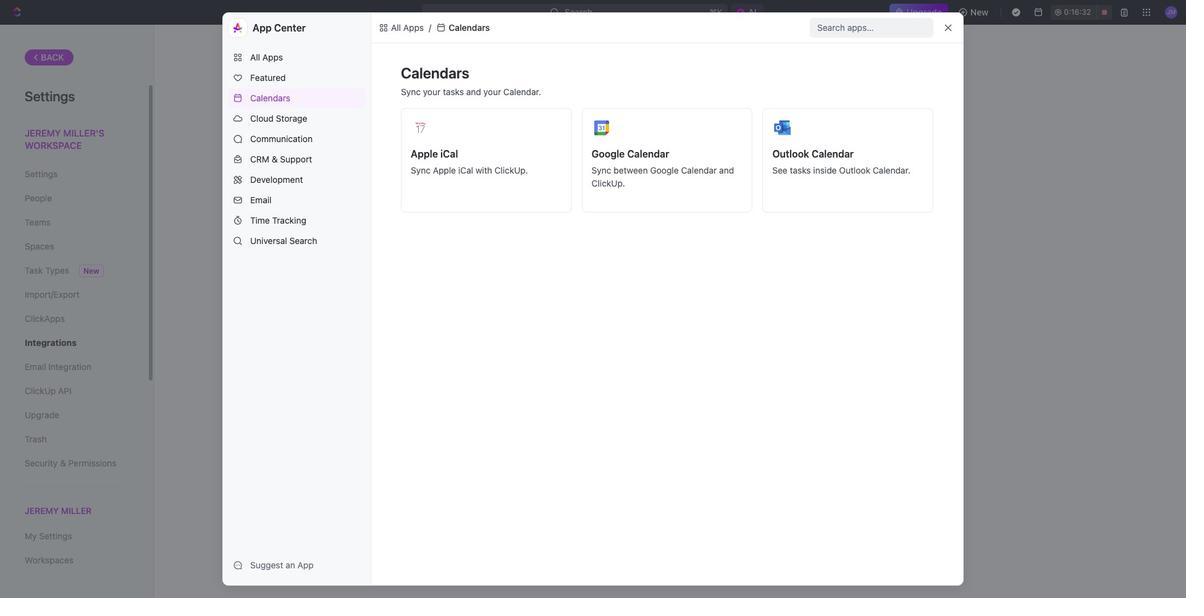 Task type: vqa. For each thing, say whether or not it's contained in the screenshot.
Greg
no



Task type: locate. For each thing, give the bounding box(es) containing it.
workspaces link
[[25, 550, 123, 571]]

1 horizontal spatial apps
[[403, 22, 424, 33]]

upgrade down clickup
[[25, 410, 59, 420]]

crm & support
[[250, 154, 312, 164]]

1 horizontal spatial your
[[484, 87, 501, 97]]

1 horizontal spatial upgrade link
[[890, 4, 948, 21]]

uqoam image
[[379, 23, 389, 33], [436, 23, 446, 33]]

1 horizontal spatial &
[[272, 154, 278, 164]]

workspaces
[[25, 555, 74, 565]]

0 horizontal spatial uqoam image
[[379, 23, 389, 33]]

all apps left /
[[391, 22, 424, 33]]

& inside settings element
[[60, 458, 66, 468]]

1 jeremy from the top
[[25, 127, 61, 138]]

uqoam image for all apps
[[379, 23, 389, 33]]

1 horizontal spatial upgrade
[[907, 7, 942, 17]]

apps up featured
[[263, 52, 283, 62]]

tasks inside calendars sync your tasks and your calendar.
[[443, 87, 464, 97]]

1 vertical spatial all apps link
[[228, 48, 366, 67]]

clickup. right with
[[495, 165, 528, 175]]

1 vertical spatial google
[[650, 165, 679, 175]]

uqoam image for calendars
[[436, 23, 446, 33]]

settings down back link
[[25, 88, 75, 104]]

people link
[[25, 188, 123, 209]]

0 horizontal spatial app
[[253, 22, 272, 33]]

all apps link
[[376, 20, 426, 35], [228, 48, 366, 67]]

1 vertical spatial settings
[[25, 169, 58, 179]]

teams
[[25, 217, 51, 227]]

clickup.
[[495, 165, 528, 175], [592, 178, 625, 188]]

2 vertical spatial calendars
[[250, 93, 290, 103]]

time
[[250, 215, 270, 226]]

trash
[[25, 434, 47, 444]]

apps
[[403, 22, 424, 33], [263, 52, 283, 62]]

0 horizontal spatial all
[[250, 52, 260, 62]]

universal
[[250, 235, 287, 246]]

jeremy up workspace
[[25, 127, 61, 138]]

settings inside my settings link
[[39, 531, 72, 541]]

back
[[41, 52, 64, 62]]

google right between
[[650, 165, 679, 175]]

0 vertical spatial apps
[[403, 22, 424, 33]]

0 horizontal spatial tasks
[[443, 87, 464, 97]]

crm & support link
[[228, 150, 366, 169]]

1 vertical spatial jeremy
[[25, 505, 59, 516]]

featured link
[[228, 68, 366, 88]]

0 horizontal spatial your
[[423, 87, 441, 97]]

0:16:32
[[1064, 7, 1091, 17]]

email inside settings element
[[25, 361, 46, 372]]

calendar.
[[504, 87, 541, 97], [873, 165, 911, 175]]

1 uqoam image from the left
[[379, 23, 389, 33]]

communication link
[[228, 129, 366, 149]]

1 vertical spatial upgrade link
[[25, 405, 123, 426]]

clickup. down between
[[592, 178, 625, 188]]

clickup. inside google calendar sync between google calendar and clickup.
[[592, 178, 625, 188]]

1 vertical spatial outlook
[[839, 165, 871, 175]]

task types
[[25, 265, 69, 276]]

calendars dialog
[[222, 12, 964, 586]]

clickup api link
[[25, 381, 123, 402]]

calendars sync your tasks and your calendar.
[[401, 64, 541, 97]]

0 horizontal spatial clickup.
[[495, 165, 528, 175]]

all
[[391, 22, 401, 33], [250, 52, 260, 62]]

settings
[[25, 88, 75, 104], [25, 169, 58, 179], [39, 531, 72, 541]]

suggest an app button
[[228, 555, 366, 575]]

email up 'time'
[[250, 195, 272, 205]]

0 vertical spatial app
[[253, 22, 272, 33]]

& right crm
[[272, 154, 278, 164]]

0 vertical spatial tasks
[[443, 87, 464, 97]]

miller
[[61, 505, 92, 516]]

tracking
[[272, 215, 306, 226]]

0 vertical spatial email
[[250, 195, 272, 205]]

0 horizontal spatial calendar.
[[504, 87, 541, 97]]

1 vertical spatial email
[[25, 361, 46, 372]]

sync inside calendars sync your tasks and your calendar.
[[401, 87, 421, 97]]

outlook right inside
[[839, 165, 871, 175]]

& for support
[[272, 154, 278, 164]]

1 vertical spatial tasks
[[790, 165, 811, 175]]

0 horizontal spatial calendar
[[627, 148, 669, 159]]

1 vertical spatial calendar.
[[873, 165, 911, 175]]

and
[[466, 87, 481, 97], [719, 165, 734, 175]]

1 horizontal spatial all apps
[[391, 22, 424, 33]]

1 horizontal spatial all
[[391, 22, 401, 33]]

uqoam image left /
[[379, 23, 389, 33]]

trash link
[[25, 429, 123, 450]]

clickapps
[[25, 313, 65, 324]]

calendar. inside calendars sync your tasks and your calendar.
[[504, 87, 541, 97]]

1 vertical spatial apps
[[263, 52, 283, 62]]

1 vertical spatial new
[[83, 266, 99, 276]]

email
[[250, 195, 272, 205], [25, 361, 46, 372]]

&
[[272, 154, 278, 164], [60, 458, 66, 468]]

app right the an
[[298, 560, 314, 570]]

0 horizontal spatial email
[[25, 361, 46, 372]]

2 horizontal spatial calendar
[[812, 148, 854, 159]]

2 your from the left
[[484, 87, 501, 97]]

1 vertical spatial and
[[719, 165, 734, 175]]

calendars inside calendars sync your tasks and your calendar.
[[401, 64, 469, 82]]

jeremy
[[25, 127, 61, 138], [25, 505, 59, 516]]

0 vertical spatial ical
[[441, 148, 458, 159]]

calendars right /
[[449, 22, 490, 33]]

calendars down featured
[[250, 93, 290, 103]]

permissions
[[68, 458, 116, 468]]

tasks for outlook
[[790, 165, 811, 175]]

jeremy up my settings
[[25, 505, 59, 516]]

all apps link up featured link
[[228, 48, 366, 67]]

time tracking
[[250, 215, 306, 226]]

integrations link
[[25, 332, 123, 353]]

0 vertical spatial upgrade
[[907, 7, 942, 17]]

teams link
[[25, 212, 123, 233]]

development
[[250, 174, 303, 185]]

universal search link
[[228, 231, 366, 251]]

google up between
[[592, 148, 625, 159]]

email inside calendars dialog
[[250, 195, 272, 205]]

security & permissions
[[25, 458, 116, 468]]

outlook calendar see tasks inside outlook calendar.
[[773, 148, 911, 175]]

apps left /
[[403, 22, 424, 33]]

1 horizontal spatial and
[[719, 165, 734, 175]]

upgrade link
[[890, 4, 948, 21], [25, 405, 123, 426]]

all left /
[[391, 22, 401, 33]]

calendar inside outlook calendar see tasks inside outlook calendar.
[[812, 148, 854, 159]]

outlook up see
[[773, 148, 809, 159]]

tasks inside outlook calendar see tasks inside outlook calendar.
[[790, 165, 811, 175]]

settings inside settings 'link'
[[25, 169, 58, 179]]

1 horizontal spatial app
[[298, 560, 314, 570]]

1 vertical spatial upgrade
[[25, 410, 59, 420]]

0 vertical spatial jeremy
[[25, 127, 61, 138]]

new button
[[953, 2, 996, 22]]

all apps link left /
[[376, 20, 426, 35]]

calendar
[[627, 148, 669, 159], [812, 148, 854, 159], [681, 165, 717, 175]]

0 vertical spatial new
[[971, 7, 989, 17]]

1 vertical spatial clickup.
[[592, 178, 625, 188]]

upgrade link left new button on the top
[[890, 4, 948, 21]]

sync inside google calendar sync between google calendar and clickup.
[[592, 165, 611, 175]]

import/export link
[[25, 284, 123, 305]]

0 horizontal spatial &
[[60, 458, 66, 468]]

0 vertical spatial clickup.
[[495, 165, 528, 175]]

task
[[25, 265, 43, 276]]

upgrade left new button on the top
[[907, 7, 942, 17]]

0 horizontal spatial all apps link
[[228, 48, 366, 67]]

0 horizontal spatial new
[[83, 266, 99, 276]]

with
[[476, 165, 492, 175]]

Search apps… field
[[817, 20, 929, 35]]

0 horizontal spatial all apps
[[250, 52, 283, 62]]

and inside calendars sync your tasks and your calendar.
[[466, 87, 481, 97]]

sync inside apple ical sync apple ical with clickup.
[[411, 165, 431, 175]]

1 horizontal spatial clickup.
[[592, 178, 625, 188]]

0 horizontal spatial google
[[592, 148, 625, 159]]

0 vertical spatial settings
[[25, 88, 75, 104]]

0 vertical spatial calendar.
[[504, 87, 541, 97]]

all up featured
[[250, 52, 260, 62]]

1 vertical spatial app
[[298, 560, 314, 570]]

1 vertical spatial calendars
[[401, 64, 469, 82]]

settings right my
[[39, 531, 72, 541]]

1 horizontal spatial all apps link
[[376, 20, 426, 35]]

clickup. inside apple ical sync apple ical with clickup.
[[495, 165, 528, 175]]

calendars link
[[228, 88, 366, 108]]

integration
[[48, 361, 92, 372]]

calendars down /
[[401, 64, 469, 82]]

& right security
[[60, 458, 66, 468]]

1 your from the left
[[423, 87, 441, 97]]

ical
[[441, 148, 458, 159], [458, 165, 473, 175]]

email up clickup
[[25, 361, 46, 372]]

1 vertical spatial &
[[60, 458, 66, 468]]

0 horizontal spatial apps
[[263, 52, 283, 62]]

jeremy inside jeremy miller's workspace
[[25, 127, 61, 138]]

1 horizontal spatial calendar.
[[873, 165, 911, 175]]

new
[[971, 7, 989, 17], [83, 266, 99, 276]]

0 vertical spatial and
[[466, 87, 481, 97]]

app
[[253, 22, 272, 33], [298, 560, 314, 570]]

2 jeremy from the top
[[25, 505, 59, 516]]

0 horizontal spatial and
[[466, 87, 481, 97]]

upgrade link down clickup api 'link'
[[25, 405, 123, 426]]

settings up the people on the top left
[[25, 169, 58, 179]]

your
[[423, 87, 441, 97], [484, 87, 501, 97]]

app center
[[253, 22, 306, 33]]

0 vertical spatial upgrade link
[[890, 4, 948, 21]]

0 vertical spatial all apps link
[[376, 20, 426, 35]]

0 horizontal spatial upgrade link
[[25, 405, 123, 426]]

calendar. for calendars
[[504, 87, 541, 97]]

0 vertical spatial calendars
[[449, 22, 490, 33]]

clickup api
[[25, 386, 71, 396]]

featured
[[250, 72, 286, 83]]

apple
[[411, 148, 438, 159], [433, 165, 456, 175]]

& inside calendars dialog
[[272, 154, 278, 164]]

app left center
[[253, 22, 272, 33]]

types
[[45, 265, 69, 276]]

1 vertical spatial all
[[250, 52, 260, 62]]

2 vertical spatial settings
[[39, 531, 72, 541]]

1 horizontal spatial new
[[971, 7, 989, 17]]

0 horizontal spatial outlook
[[773, 148, 809, 159]]

tasks
[[443, 87, 464, 97], [790, 165, 811, 175]]

1 horizontal spatial tasks
[[790, 165, 811, 175]]

uqoam image right /
[[436, 23, 446, 33]]

0 horizontal spatial upgrade
[[25, 410, 59, 420]]

calendar. inside outlook calendar see tasks inside outlook calendar.
[[873, 165, 911, 175]]

1 horizontal spatial google
[[650, 165, 679, 175]]

1 horizontal spatial uqoam image
[[436, 23, 446, 33]]

google
[[592, 148, 625, 159], [650, 165, 679, 175]]

all apps
[[391, 22, 424, 33], [250, 52, 283, 62]]

0 vertical spatial &
[[272, 154, 278, 164]]

2 uqoam image from the left
[[436, 23, 446, 33]]

1 horizontal spatial outlook
[[839, 165, 871, 175]]

1 horizontal spatial email
[[250, 195, 272, 205]]

calendar for google calendar
[[627, 148, 669, 159]]

development link
[[228, 170, 366, 190]]

all apps up featured
[[250, 52, 283, 62]]

and inside google calendar sync between google calendar and clickup.
[[719, 165, 734, 175]]

storage
[[276, 113, 307, 124]]

email for email
[[250, 195, 272, 205]]

0 vertical spatial all
[[391, 22, 401, 33]]



Task type: describe. For each thing, give the bounding box(es) containing it.
communication
[[250, 133, 313, 144]]

⌘k
[[710, 7, 723, 17]]

1 vertical spatial all apps
[[250, 52, 283, 62]]

settings link
[[25, 164, 123, 185]]

cloud
[[250, 113, 274, 124]]

an
[[286, 560, 295, 570]]

api
[[58, 386, 71, 396]]

clickapps link
[[25, 308, 123, 329]]

people
[[25, 193, 52, 203]]

/
[[429, 22, 431, 33]]

my
[[25, 531, 37, 541]]

back link
[[25, 49, 73, 65]]

jeremy miller
[[25, 505, 92, 516]]

email integration link
[[25, 357, 123, 378]]

0 vertical spatial all apps
[[391, 22, 424, 33]]

& for permissions
[[60, 458, 66, 468]]

calendar. for outlook
[[873, 165, 911, 175]]

integrations
[[25, 337, 77, 348]]

search
[[289, 235, 317, 246]]

email link
[[228, 190, 366, 210]]

time tracking link
[[228, 211, 366, 230]]

import/export
[[25, 289, 80, 300]]

0 vertical spatial outlook
[[773, 148, 809, 159]]

spaces link
[[25, 236, 123, 257]]

new inside settings element
[[83, 266, 99, 276]]

app inside suggest an app button
[[298, 560, 314, 570]]

my settings link
[[25, 526, 123, 547]]

settings element
[[0, 25, 154, 598]]

1 horizontal spatial calendar
[[681, 165, 717, 175]]

email integration
[[25, 361, 92, 372]]

jeremy for jeremy miller's workspace
[[25, 127, 61, 138]]

jeremy miller's workspace
[[25, 127, 104, 150]]

security & permissions link
[[25, 453, 123, 474]]

jeremy for jeremy miller
[[25, 505, 59, 516]]

upgrade inside settings element
[[25, 410, 59, 420]]

suggest
[[250, 560, 283, 570]]

security
[[25, 458, 58, 468]]

apple ical sync apple ical with clickup.
[[411, 148, 528, 175]]

workspace
[[25, 139, 82, 150]]

0 vertical spatial apple
[[411, 148, 438, 159]]

sync for apple
[[411, 165, 431, 175]]

calendar for outlook calendar
[[812, 148, 854, 159]]

between
[[614, 165, 648, 175]]

all for right all apps link
[[391, 22, 401, 33]]

new inside button
[[971, 7, 989, 17]]

inside
[[813, 165, 837, 175]]

support
[[280, 154, 312, 164]]

miller's
[[63, 127, 104, 138]]

spaces
[[25, 241, 54, 251]]

my settings
[[25, 531, 72, 541]]

sync for google
[[592, 165, 611, 175]]

tasks for calendars
[[443, 87, 464, 97]]

1 vertical spatial ical
[[458, 165, 473, 175]]

crm
[[250, 154, 269, 164]]

all for bottom all apps link
[[250, 52, 260, 62]]

0 vertical spatial google
[[592, 148, 625, 159]]

center
[[274, 22, 306, 33]]

clickup
[[25, 386, 56, 396]]

1 vertical spatial apple
[[433, 165, 456, 175]]

universal search
[[250, 235, 317, 246]]

search...
[[565, 7, 600, 17]]

google calendar sync between google calendar and clickup.
[[592, 148, 734, 188]]

cloud storage
[[250, 113, 307, 124]]

see
[[773, 165, 788, 175]]

suggest an app
[[250, 560, 314, 570]]

0:16:32 button
[[1051, 5, 1112, 20]]

cloud storage link
[[228, 109, 366, 129]]

email for email integration
[[25, 361, 46, 372]]



